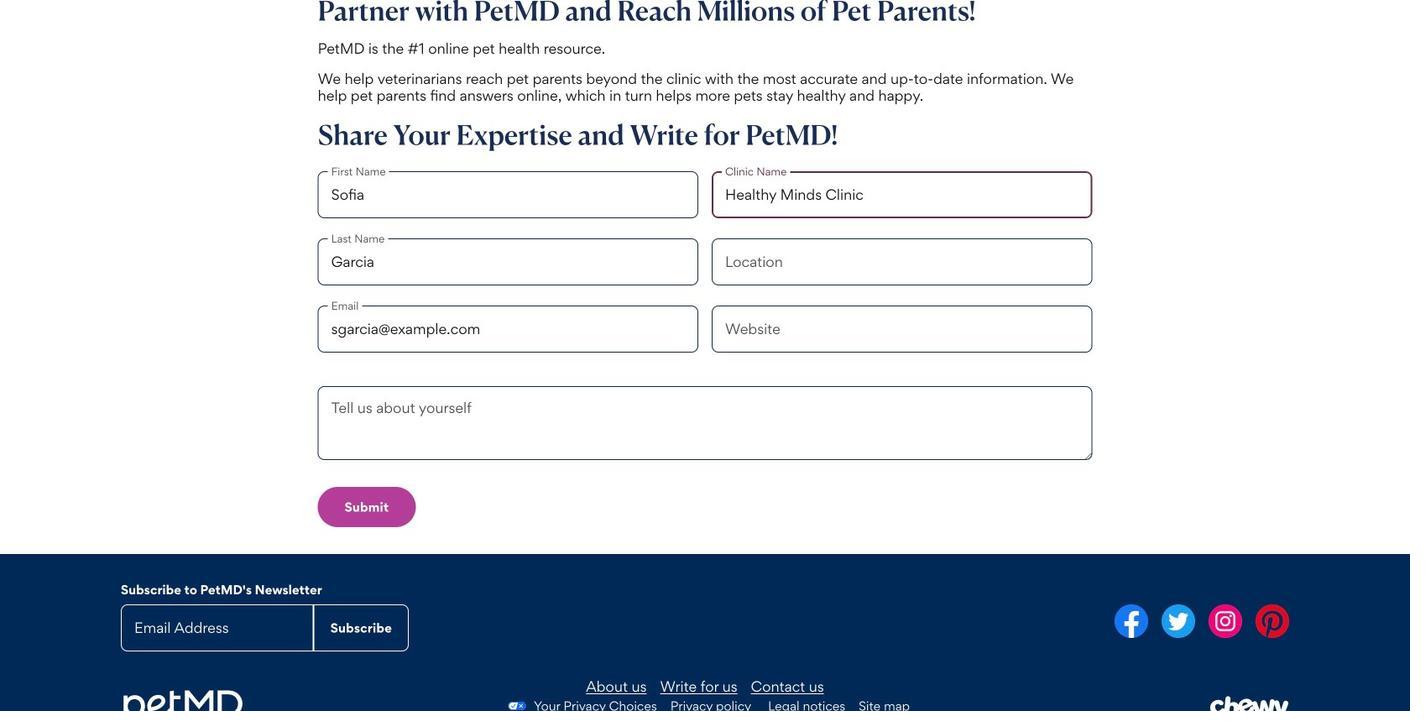 Task type: locate. For each thing, give the bounding box(es) containing it.
pinterest image
[[1256, 604, 1289, 638]]

None text field
[[712, 305, 1092, 352]]

twitter image
[[1162, 604, 1195, 638]]

None email field
[[318, 305, 698, 352], [121, 604, 314, 651], [318, 305, 698, 352], [121, 604, 314, 651]]

about petmd element
[[318, 678, 1092, 695]]

my privacy choices image
[[500, 702, 534, 710]]

None text field
[[318, 171, 698, 218], [712, 171, 1092, 218], [318, 238, 698, 285], [712, 238, 1092, 285], [318, 399, 1092, 460], [318, 171, 698, 218], [712, 171, 1092, 218], [318, 238, 698, 285], [712, 238, 1092, 285], [318, 399, 1092, 460]]

instagram image
[[1209, 604, 1242, 638]]

petmd home image
[[121, 689, 244, 711]]

legal element
[[768, 698, 910, 711]]



Task type: describe. For each thing, give the bounding box(es) containing it.
social element
[[712, 604, 1289, 641]]

chewy logo image
[[1210, 695, 1289, 711]]

facebook image
[[1115, 604, 1148, 638]]



Task type: vqa. For each thing, say whether or not it's contained in the screenshot.
Jennifer Coates, DVM icon
no



